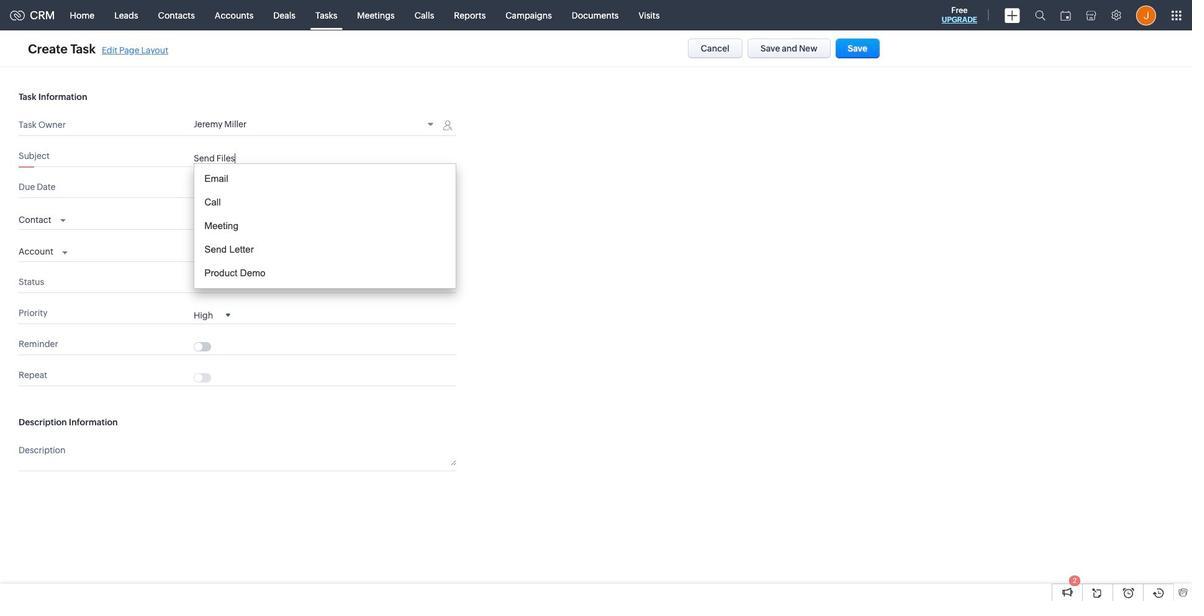 Task type: vqa. For each thing, say whether or not it's contained in the screenshot.
'Simon' inside the Truhlar And Truhlar Attys Jacob Simon Truhlar And Truhlar (Sample) Sage Wieser (Sample) $ 45,000.00 Nov 28, 2023
no



Task type: describe. For each thing, give the bounding box(es) containing it.
profile element
[[1129, 0, 1164, 30]]

search element
[[1028, 0, 1053, 30]]

create menu element
[[998, 0, 1028, 30]]

calendar image
[[1061, 10, 1071, 20]]

logo image
[[10, 10, 25, 20]]

mmm d, yyyy text field
[[194, 184, 417, 194]]

create menu image
[[1005, 8, 1021, 23]]

search image
[[1035, 10, 1046, 20]]



Task type: locate. For each thing, give the bounding box(es) containing it.
profile image
[[1137, 5, 1157, 25]]

None text field
[[194, 153, 457, 163], [194, 248, 396, 258], [194, 443, 457, 466], [194, 153, 457, 163], [194, 248, 396, 258], [194, 443, 457, 466]]

None text field
[[194, 216, 396, 226]]

None field
[[194, 119, 438, 131], [19, 211, 66, 226], [19, 243, 68, 258], [194, 310, 231, 320], [194, 119, 438, 131], [19, 211, 66, 226], [19, 243, 68, 258], [194, 310, 231, 320]]

None button
[[688, 39, 743, 58], [748, 39, 831, 58], [836, 39, 880, 58], [688, 39, 743, 58], [748, 39, 831, 58], [836, 39, 880, 58]]



